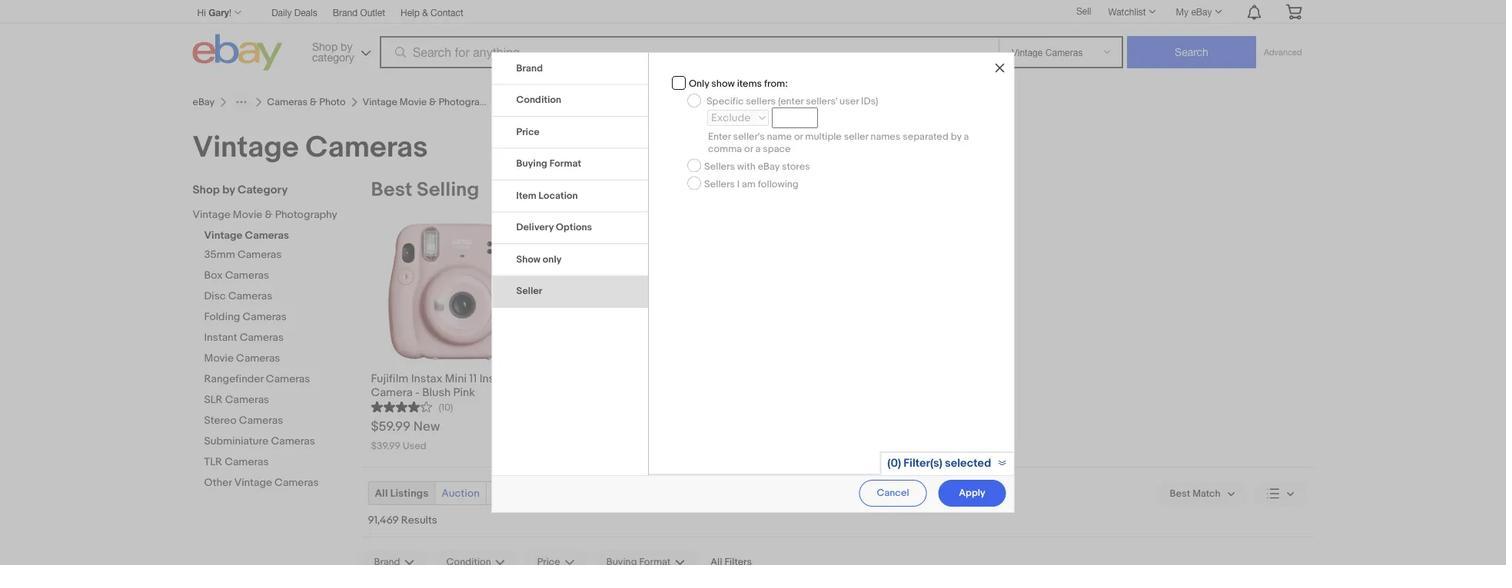 Task type: vqa. For each thing, say whether or not it's contained in the screenshot.
17h
no



Task type: locate. For each thing, give the bounding box(es) containing it.
banner containing sell
[[193, 0, 1314, 75]]

cameras down box cameras link
[[228, 290, 272, 303]]

1 horizontal spatial fujifilm
[[556, 373, 593, 386]]

fujifilm
[[371, 373, 409, 386], [556, 373, 593, 386]]

instant down folding
[[204, 332, 237, 345]]

movie for vintage movie & photography
[[400, 96, 427, 108]]

by
[[222, 183, 235, 197]]

pink
[[453, 386, 475, 400]]

slr
[[204, 394, 223, 407]]

your shopping cart image
[[1285, 4, 1303, 19]]

0 horizontal spatial -
[[415, 386, 420, 400]]

delivery options
[[516, 222, 592, 234]]

4.1 out of 5 stars image
[[371, 400, 433, 414]]

disc
[[204, 290, 226, 303]]

daily deals link
[[272, 5, 317, 22]]

cameras down the stereo cameras link on the bottom
[[271, 436, 315, 449]]

cameras down movie cameras link
[[266, 373, 310, 386]]

1 horizontal spatial -
[[694, 373, 698, 386]]

91,469
[[368, 515, 399, 528]]

disc cameras link
[[204, 290, 350, 305]]

vintage down shop
[[193, 209, 230, 222]]

1 vertical spatial photography
[[275, 209, 337, 222]]

show
[[516, 254, 541, 266]]

0 vertical spatial brand
[[333, 7, 358, 18]]

sell link
[[1069, 5, 1098, 16]]

(10) link
[[371, 400, 453, 414]]

camera
[[371, 386, 413, 400]]

fujifilm inside fujifilm instax square film - black, pack of 10 (16576532)
[[556, 373, 593, 386]]

1 instax from the left
[[411, 373, 442, 386]]

shop by category
[[193, 183, 288, 197]]

1 horizontal spatial instant
[[480, 373, 515, 386]]

fujifilm instax square film - black, pack of 10 (16576532)
[[556, 373, 699, 400]]

11
[[469, 373, 477, 386]]

brand inside account navigation
[[333, 7, 358, 18]]

2 instax from the left
[[596, 373, 627, 386]]

1 vertical spatial brand
[[516, 62, 543, 74]]

deals
[[294, 7, 317, 18]]

0 horizontal spatial fujifilm
[[371, 373, 409, 386]]

subminiature
[[204, 436, 269, 449]]

instant
[[204, 332, 237, 345], [480, 373, 515, 386]]

vintage movie & photography vintage cameras 35mm cameras box cameras disc cameras folding cameras instant cameras movie cameras rangefinder cameras slr cameras stereo cameras subminiature cameras tlr cameras other vintage cameras
[[193, 209, 337, 490]]

instax inside fujifilm instax mini 11 instant camera - blush pink
[[411, 373, 442, 386]]

tlr cameras link
[[204, 456, 350, 471]]

item location
[[516, 190, 578, 202]]

0 vertical spatial photography
[[439, 96, 496, 108]]

category
[[238, 183, 288, 197]]

shop
[[193, 183, 220, 197]]

brand left the outlet in the left of the page
[[333, 7, 358, 18]]

instax for blush
[[411, 373, 442, 386]]

1 horizontal spatial ebay
[[1191, 6, 1212, 17]]

tab list inside (0) filter(s) selected dialog
[[492, 53, 648, 308]]

fujifilm up "4.1 out of 5 stars" image in the bottom of the page
[[371, 373, 409, 386]]

0 vertical spatial instant
[[204, 332, 237, 345]]

0 horizontal spatial instant
[[204, 332, 237, 345]]

my ebay link
[[1168, 2, 1229, 21]]

cameras up the 35mm cameras link
[[245, 230, 289, 243]]

brand inside tab list
[[516, 62, 543, 74]]

brand for brand
[[516, 62, 543, 74]]

cancel button
[[859, 481, 927, 507]]

fujifilm inside fujifilm instax mini 11 instant camera - blush pink
[[371, 373, 409, 386]]

my
[[1176, 6, 1189, 17]]

seller
[[516, 286, 542, 298]]

none submit inside banner
[[1127, 36, 1256, 68]]

1 horizontal spatial photography
[[439, 96, 496, 108]]

photo
[[319, 96, 346, 108]]

vintage for vintage cameras
[[193, 130, 299, 166]]

best
[[371, 178, 412, 202]]

2 fujifilm from the left
[[556, 373, 593, 386]]

instant inside vintage movie & photography vintage cameras 35mm cameras box cameras disc cameras folding cameras instant cameras movie cameras rangefinder cameras slr cameras stereo cameras subminiature cameras tlr cameras other vintage cameras
[[204, 332, 237, 345]]

None submit
[[1127, 36, 1256, 68]]

daily deals
[[272, 7, 317, 18]]

- left blush
[[415, 386, 420, 400]]

- right film on the bottom left of the page
[[694, 373, 698, 386]]

vintage right photo
[[363, 96, 397, 108]]

0 horizontal spatial photography
[[275, 209, 337, 222]]

instax left 10
[[596, 373, 627, 386]]

- inside fujifilm instax mini 11 instant camera - blush pink
[[415, 386, 420, 400]]

movie for vintage movie & photography vintage cameras 35mm cameras box cameras disc cameras folding cameras instant cameras movie cameras rangefinder cameras slr cameras stereo cameras subminiature cameras tlr cameras other vintage cameras
[[233, 209, 262, 222]]

banner
[[193, 0, 1314, 75]]

35mm
[[204, 249, 235, 262]]

folding
[[204, 311, 240, 324]]

photography left condition
[[439, 96, 496, 108]]

cameras left photo
[[267, 96, 308, 108]]

1 horizontal spatial brand
[[516, 62, 543, 74]]

items
[[737, 78, 762, 90]]

instax
[[411, 373, 442, 386], [596, 373, 627, 386]]

fujifilm for black,
[[556, 373, 593, 386]]

buying
[[516, 158, 547, 170]]

0 horizontal spatial instax
[[411, 373, 442, 386]]

1 horizontal spatial instax
[[596, 373, 627, 386]]

photography up the 35mm cameras link
[[275, 209, 337, 222]]

only show items from:
[[689, 78, 788, 90]]

0 horizontal spatial ebay
[[193, 96, 215, 108]]

(0)
[[888, 457, 901, 471]]

brand up condition
[[516, 62, 543, 74]]

instax inside fujifilm instax square film - black, pack of 10 (16576532)
[[596, 373, 627, 386]]

cameras down instant cameras link
[[236, 353, 280, 366]]

price
[[516, 126, 540, 138]]

instant right 11 at left
[[480, 373, 515, 386]]

movie
[[400, 96, 427, 108], [233, 209, 262, 222], [204, 353, 234, 366]]

- inside fujifilm instax square film - black, pack of 10 (16576532)
[[694, 373, 698, 386]]

1 fujifilm from the left
[[371, 373, 409, 386]]

1 vertical spatial instant
[[480, 373, 515, 386]]

show
[[711, 78, 735, 90]]

1 vertical spatial ebay
[[193, 96, 215, 108]]

film
[[669, 373, 691, 386]]

rangefinder
[[204, 373, 264, 386]]

0 vertical spatial movie
[[400, 96, 427, 108]]

square
[[630, 373, 667, 386]]

buy
[[493, 487, 510, 501]]

cameras down disc cameras link on the left bottom of page
[[243, 311, 287, 324]]

fujifilm left of
[[556, 373, 593, 386]]

cameras down subminiature
[[225, 456, 269, 469]]

0 horizontal spatial brand
[[333, 7, 358, 18]]

tab list
[[492, 53, 648, 308]]

vintage up shop by category
[[193, 130, 299, 166]]

instax left mini
[[411, 373, 442, 386]]

0 horizontal spatial vintage movie & photography link
[[193, 209, 339, 223]]

my ebay
[[1176, 6, 1212, 17]]

photography
[[439, 96, 496, 108], [275, 209, 337, 222]]

all
[[375, 487, 388, 501]]

selected
[[945, 457, 991, 471]]

cancel
[[877, 488, 909, 500]]

filter(s)
[[904, 457, 942, 471]]

all listings link
[[369, 483, 435, 505]]

blush
[[422, 386, 451, 400]]

photography for vintage movie & photography vintage cameras 35mm cameras box cameras disc cameras folding cameras instant cameras movie cameras rangefinder cameras slr cameras stereo cameras subminiature cameras tlr cameras other vintage cameras
[[275, 209, 337, 222]]

(0) filter(s) selected
[[888, 457, 991, 471]]

delivery
[[516, 222, 554, 234]]

1 vertical spatial movie
[[233, 209, 262, 222]]

cameras down rangefinder
[[225, 394, 269, 407]]

fujifilm instax square film - black, pack of 10 (16576532) image
[[556, 215, 709, 369]]

item
[[516, 190, 536, 202]]

options
[[556, 222, 592, 234]]

contact
[[431, 7, 463, 18]]

it
[[513, 487, 519, 501]]

outlet
[[360, 7, 385, 18]]

0 vertical spatial vintage movie & photography link
[[363, 96, 496, 108]]

0 vertical spatial ebay
[[1191, 6, 1212, 17]]

ebay
[[1191, 6, 1212, 17], [193, 96, 215, 108]]

tab list containing brand
[[492, 53, 648, 308]]

ebay link
[[193, 96, 215, 108]]

1 horizontal spatial vintage movie & photography link
[[363, 96, 496, 108]]

from:
[[764, 78, 788, 90]]

vintage
[[363, 96, 397, 108], [193, 130, 299, 166], [193, 209, 230, 222], [204, 230, 243, 243], [234, 477, 272, 490]]

-
[[694, 373, 698, 386], [415, 386, 420, 400]]

2 vertical spatial movie
[[204, 353, 234, 366]]

sell
[[1076, 5, 1091, 16]]

apply
[[959, 488, 986, 500]]

photography inside vintage movie & photography vintage cameras 35mm cameras box cameras disc cameras folding cameras instant cameras movie cameras rangefinder cameras slr cameras stereo cameras subminiature cameras tlr cameras other vintage cameras
[[275, 209, 337, 222]]



Task type: describe. For each thing, give the bounding box(es) containing it.
other
[[204, 477, 232, 490]]

instant inside fujifilm instax mini 11 instant camera - blush pink
[[480, 373, 515, 386]]

tlr
[[204, 456, 222, 469]]

& inside account navigation
[[422, 7, 428, 18]]

watchlist
[[1108, 6, 1146, 17]]

brand outlet link
[[333, 5, 385, 22]]

(0) filter(s) selected dialog
[[0, 0, 1506, 566]]

now
[[522, 487, 543, 501]]

selling
[[417, 178, 479, 202]]

cameras & photo link
[[267, 96, 346, 108]]

buy it now link
[[487, 483, 550, 505]]

show only
[[516, 254, 562, 266]]

location
[[539, 190, 578, 202]]

account navigation
[[193, 0, 1314, 24]]

results
[[401, 515, 437, 528]]

slr cameras link
[[204, 394, 350, 409]]

cameras down the "folding cameras" "link"
[[240, 332, 284, 345]]

1 vertical spatial vintage movie & photography link
[[193, 209, 339, 223]]

(10)
[[439, 402, 453, 414]]

watchlist link
[[1100, 2, 1163, 21]]

stereo cameras link
[[204, 415, 350, 429]]

auction
[[442, 487, 480, 501]]

cameras up box cameras link
[[237, 249, 282, 262]]

stereo
[[204, 415, 237, 428]]

condition
[[516, 94, 561, 106]]

& inside vintage movie & photography vintage cameras 35mm cameras box cameras disc cameras folding cameras instant cameras movie cameras rangefinder cameras slr cameras stereo cameras subminiature cameras tlr cameras other vintage cameras
[[265, 209, 273, 222]]

buy it now
[[493, 487, 543, 501]]

best selling
[[371, 178, 479, 202]]

rangefinder cameras link
[[204, 373, 350, 388]]

ebay inside account navigation
[[1191, 6, 1212, 17]]

other vintage cameras link
[[204, 477, 350, 492]]

91,469 results
[[368, 515, 437, 528]]

subminiature cameras link
[[204, 436, 350, 450]]

mini
[[445, 373, 467, 386]]

$39.99
[[371, 441, 401, 453]]

used
[[403, 441, 426, 453]]

vintage for vintage movie & photography
[[363, 96, 397, 108]]

35mm cameras link
[[204, 249, 350, 263]]

help & contact link
[[401, 5, 463, 22]]

(16576532)
[[644, 386, 699, 400]]

of
[[618, 386, 628, 400]]

brand for brand outlet
[[333, 7, 358, 18]]

photography for vintage movie & photography
[[439, 96, 496, 108]]

vintage up 35mm
[[204, 230, 243, 243]]

instant cameras link
[[204, 332, 350, 346]]

fujifilm instax square film - black, pack of 10 (16576532) link
[[556, 369, 709, 400]]

only
[[689, 78, 709, 90]]

(0) filter(s) selected button
[[880, 452, 1014, 475]]

listings
[[390, 487, 428, 501]]

buying format
[[516, 158, 581, 170]]

pack
[[590, 386, 615, 400]]

help
[[401, 7, 420, 18]]

new
[[413, 419, 440, 435]]

help & contact
[[401, 7, 463, 18]]

fujifilm instax mini 11 instant camera - blush pink image
[[371, 215, 525, 369]]

vintage down tlr cameras link
[[234, 477, 272, 490]]

apply button
[[938, 481, 1006, 507]]

cameras right box
[[225, 269, 269, 283]]

cameras & photo
[[267, 96, 346, 108]]

instax for of
[[596, 373, 627, 386]]

black,
[[556, 386, 587, 400]]

vintage movie & photography
[[363, 96, 496, 108]]

box
[[204, 269, 223, 283]]

cameras up best
[[305, 130, 428, 166]]

fujifilm instax mini 11 instant camera - blush pink
[[371, 373, 515, 400]]

10
[[631, 386, 642, 400]]

vintage for vintage movie & photography vintage cameras 35mm cameras box cameras disc cameras folding cameras instant cameras movie cameras rangefinder cameras slr cameras stereo cameras subminiature cameras tlr cameras other vintage cameras
[[193, 209, 230, 222]]

advanced link
[[1256, 37, 1310, 68]]

$59.99 new $39.99 used
[[371, 419, 440, 453]]

only
[[543, 254, 562, 266]]

cameras down "slr cameras" link
[[239, 415, 283, 428]]

fujifilm for camera
[[371, 373, 409, 386]]

$59.99
[[371, 419, 411, 435]]

cameras down tlr cameras link
[[275, 477, 319, 490]]

folding cameras link
[[204, 311, 350, 326]]

daily
[[272, 7, 292, 18]]

format
[[550, 158, 581, 170]]

auction link
[[435, 483, 486, 505]]

vintage cameras
[[193, 130, 428, 166]]



